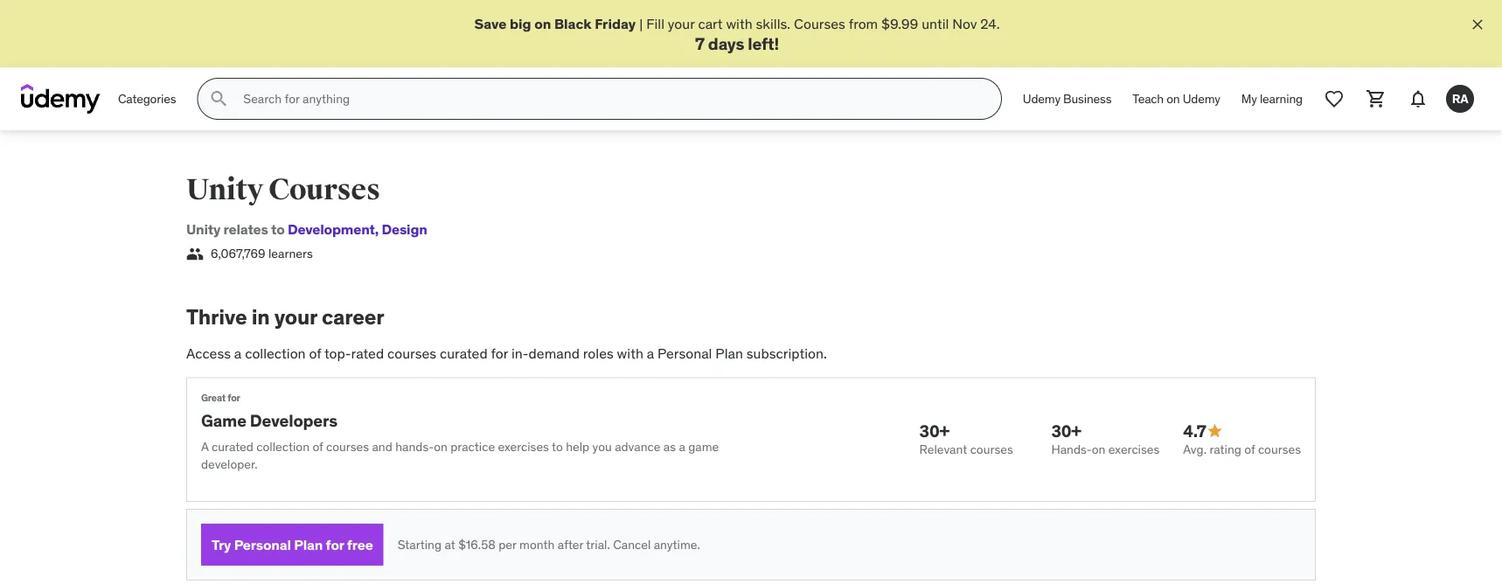 Task type: describe. For each thing, give the bounding box(es) containing it.
learning
[[1261, 91, 1304, 107]]

game
[[201, 410, 247, 431]]

udemy business
[[1023, 91, 1112, 107]]

access
[[186, 344, 231, 362]]

skills.
[[756, 14, 791, 32]]

business
[[1064, 91, 1112, 107]]

7
[[695, 33, 705, 54]]

save big on black friday | fill your cart with skills. courses from $9.99 until nov 24. 7 days left!
[[475, 14, 1000, 54]]

and
[[372, 439, 393, 455]]

try personal plan for free link
[[201, 524, 384, 566]]

courses inside the 'great for game developers a curated collection of courses and hands-on practice exercises to help you advance as a game developer.'
[[326, 439, 369, 455]]

a inside the 'great for game developers a curated collection of courses and hands-on practice exercises to help you advance as a game developer.'
[[679, 439, 686, 455]]

4.7
[[1184, 420, 1207, 441]]

developer.
[[201, 456, 258, 472]]

design
[[382, 221, 428, 239]]

ra
[[1453, 91, 1469, 107]]

roles
[[583, 344, 614, 362]]

big
[[510, 14, 532, 32]]

in
[[252, 304, 270, 330]]

30+ hands-on exercises
[[1052, 420, 1160, 457]]

2 horizontal spatial for
[[491, 344, 508, 362]]

thrive
[[186, 304, 247, 330]]

wishlist image
[[1325, 89, 1346, 110]]

friday
[[595, 14, 636, 32]]

30+ for 30+ relevant courses
[[920, 420, 950, 441]]

1 horizontal spatial a
[[647, 344, 655, 362]]

help
[[566, 439, 590, 455]]

free
[[347, 536, 373, 554]]

after
[[558, 537, 584, 553]]

rated
[[351, 344, 384, 362]]

design link
[[375, 221, 428, 239]]

shopping cart with 0 items image
[[1366, 89, 1387, 110]]

fill
[[647, 14, 665, 32]]

on inside the 'great for game developers a curated collection of courses and hands-on practice exercises to help you advance as a game developer.'
[[434, 439, 448, 455]]

starting at $16.58 per month after trial. cancel anytime.
[[398, 537, 701, 553]]

my learning
[[1242, 91, 1304, 107]]

my learning link
[[1232, 78, 1314, 120]]

6,067,769
[[211, 246, 266, 262]]

to inside the 'great for game developers a curated collection of courses and hands-on practice exercises to help you advance as a game developer.'
[[552, 439, 563, 455]]

unity relates to development design
[[186, 221, 428, 239]]

game
[[689, 439, 719, 455]]

|
[[640, 14, 643, 32]]

0 horizontal spatial courses
[[269, 172, 380, 208]]

relevant
[[920, 442, 968, 457]]

teach
[[1133, 91, 1164, 107]]

save
[[475, 14, 507, 32]]

a
[[201, 439, 209, 455]]

courses inside save big on black friday | fill your cart with skills. courses from $9.99 until nov 24. 7 days left!
[[794, 14, 846, 32]]

30+ relevant courses
[[920, 420, 1014, 457]]

courses inside 30+ relevant courses
[[971, 442, 1014, 457]]

avg. rating of courses
[[1184, 442, 1302, 457]]

2 udemy from the left
[[1183, 91, 1221, 107]]

game developers link
[[201, 410, 338, 431]]

relates
[[224, 221, 268, 239]]

try personal plan for free
[[212, 536, 373, 554]]

at
[[445, 537, 456, 553]]

1 horizontal spatial for
[[326, 536, 344, 554]]

subscription.
[[747, 344, 827, 362]]

6,067,769 learners
[[211, 246, 313, 262]]

black
[[555, 14, 592, 32]]

exercises inside 30+ hands-on exercises
[[1109, 442, 1160, 457]]

hands-
[[1052, 442, 1092, 457]]

courses right rating
[[1259, 442, 1302, 457]]

of inside the 'great for game developers a curated collection of courses and hands-on practice exercises to help you advance as a game developer.'
[[313, 439, 323, 455]]

until
[[922, 14, 950, 32]]

cancel
[[613, 537, 651, 553]]

development
[[288, 221, 375, 239]]

my
[[1242, 91, 1258, 107]]

udemy business link
[[1013, 78, 1123, 120]]

udemy inside "link"
[[1023, 91, 1061, 107]]

great for game developers a curated collection of courses and hands-on practice exercises to help you advance as a game developer.
[[201, 392, 719, 472]]

0 horizontal spatial a
[[234, 344, 242, 362]]

nov
[[953, 14, 977, 32]]

for inside the 'great for game developers a curated collection of courses and hands-on practice exercises to help you advance as a game developer.'
[[228, 392, 240, 404]]

curated inside the 'great for game developers a curated collection of courses and hands-on practice exercises to help you advance as a game developer.'
[[212, 439, 254, 455]]

$9.99
[[882, 14, 919, 32]]

month
[[520, 537, 555, 553]]

from
[[849, 14, 879, 32]]



Task type: locate. For each thing, give the bounding box(es) containing it.
with up days
[[726, 14, 753, 32]]

0 vertical spatial curated
[[440, 344, 488, 362]]

1 unity from the top
[[186, 172, 263, 208]]

of left the top-
[[309, 344, 321, 362]]

advance
[[615, 439, 661, 455]]

to left help
[[552, 439, 563, 455]]

for left free
[[326, 536, 344, 554]]

curated left in-
[[440, 344, 488, 362]]

plan
[[716, 344, 744, 362], [294, 536, 323, 554]]

1 horizontal spatial small image
[[1207, 422, 1225, 440]]

you
[[593, 439, 612, 455]]

a right as
[[679, 439, 686, 455]]

practice
[[451, 439, 495, 455]]

plan left free
[[294, 536, 323, 554]]

1 horizontal spatial exercises
[[1109, 442, 1160, 457]]

1 vertical spatial plan
[[294, 536, 323, 554]]

1 vertical spatial with
[[617, 344, 644, 362]]

1 horizontal spatial udemy
[[1183, 91, 1221, 107]]

1 horizontal spatial personal
[[658, 344, 712, 362]]

a
[[234, 344, 242, 362], [647, 344, 655, 362], [679, 439, 686, 455]]

days
[[709, 33, 745, 54]]

top-
[[325, 344, 351, 362]]

1 horizontal spatial courses
[[794, 14, 846, 32]]

cart
[[698, 14, 723, 32]]

1 vertical spatial for
[[228, 392, 240, 404]]

1 horizontal spatial curated
[[440, 344, 488, 362]]

24.
[[981, 14, 1000, 32]]

0 vertical spatial courses
[[794, 14, 846, 32]]

career
[[322, 304, 384, 330]]

1 horizontal spatial with
[[726, 14, 753, 32]]

access a collection of top-rated courses curated for in-demand roles with a personal plan subscription.
[[186, 344, 827, 362]]

1 vertical spatial collection
[[257, 439, 310, 455]]

1 vertical spatial unity
[[186, 221, 221, 239]]

0 horizontal spatial 30+
[[920, 420, 950, 441]]

0 horizontal spatial curated
[[212, 439, 254, 455]]

with
[[726, 14, 753, 32], [617, 344, 644, 362]]

per
[[499, 537, 517, 553]]

personal right try
[[234, 536, 291, 554]]

courses left from on the top right of the page
[[794, 14, 846, 32]]

30+ up relevant on the bottom right of the page
[[920, 420, 950, 441]]

small image inside thrive in your career element
[[1207, 422, 1225, 440]]

unity
[[186, 172, 263, 208], [186, 221, 221, 239]]

0 horizontal spatial with
[[617, 344, 644, 362]]

demand
[[529, 344, 580, 362]]

to up learners
[[271, 221, 285, 239]]

30+
[[920, 420, 950, 441], [1052, 420, 1082, 441]]

on inside save big on black friday | fill your cart with skills. courses from $9.99 until nov 24. 7 days left!
[[535, 14, 551, 32]]

curated up developer.
[[212, 439, 254, 455]]

1 vertical spatial small image
[[1207, 422, 1225, 440]]

udemy left business
[[1023, 91, 1061, 107]]

collection down developers
[[257, 439, 310, 455]]

0 horizontal spatial to
[[271, 221, 285, 239]]

of down developers
[[313, 439, 323, 455]]

collection down thrive in your career
[[245, 344, 306, 362]]

with inside thrive in your career element
[[617, 344, 644, 362]]

udemy
[[1023, 91, 1061, 107], [1183, 91, 1221, 107]]

of
[[309, 344, 321, 362], [313, 439, 323, 455], [1245, 442, 1256, 457]]

great
[[201, 392, 226, 404]]

courses left the and
[[326, 439, 369, 455]]

0 vertical spatial plan
[[716, 344, 744, 362]]

collection inside the 'great for game developers a curated collection of courses and hands-on practice exercises to help you advance as a game developer.'
[[257, 439, 310, 455]]

1 vertical spatial to
[[552, 439, 563, 455]]

your inside save big on black friday | fill your cart with skills. courses from $9.99 until nov 24. 7 days left!
[[668, 14, 695, 32]]

for right great
[[228, 392, 240, 404]]

unity for unity relates to development design
[[186, 221, 221, 239]]

30+ inside 30+ relevant courses
[[920, 420, 950, 441]]

on inside 30+ hands-on exercises
[[1092, 442, 1106, 457]]

Search for anything text field
[[240, 84, 981, 114]]

development link
[[288, 221, 375, 239]]

udemy left my
[[1183, 91, 1221, 107]]

teach on udemy link
[[1123, 78, 1232, 120]]

teach on udemy
[[1133, 91, 1221, 107]]

0 horizontal spatial plan
[[294, 536, 323, 554]]

0 horizontal spatial for
[[228, 392, 240, 404]]

30+ up hands-
[[1052, 420, 1082, 441]]

0 vertical spatial collection
[[245, 344, 306, 362]]

your right in
[[274, 304, 317, 330]]

learners
[[269, 246, 313, 262]]

ra link
[[1440, 78, 1482, 120]]

2 unity from the top
[[186, 221, 221, 239]]

with inside save big on black friday | fill your cart with skills. courses from $9.99 until nov 24. 7 days left!
[[726, 14, 753, 32]]

2 vertical spatial for
[[326, 536, 344, 554]]

starting
[[398, 537, 442, 553]]

0 vertical spatial your
[[668, 14, 695, 32]]

exercises inside the 'great for game developers a curated collection of courses and hands-on practice exercises to help you advance as a game developer.'
[[498, 439, 549, 455]]

with right roles
[[617, 344, 644, 362]]

0 horizontal spatial udemy
[[1023, 91, 1061, 107]]

$16.58
[[459, 537, 496, 553]]

trial.
[[586, 537, 610, 553]]

small image
[[186, 245, 204, 263], [1207, 422, 1225, 440]]

thrive in your career element
[[186, 304, 1317, 581]]

exercises left avg.
[[1109, 442, 1160, 457]]

0 vertical spatial with
[[726, 14, 753, 32]]

courses
[[794, 14, 846, 32], [269, 172, 380, 208]]

close image
[[1470, 16, 1487, 33]]

a right roles
[[647, 344, 655, 362]]

0 horizontal spatial your
[[274, 304, 317, 330]]

0 horizontal spatial small image
[[186, 245, 204, 263]]

1 horizontal spatial plan
[[716, 344, 744, 362]]

1 vertical spatial your
[[274, 304, 317, 330]]

categories button
[[108, 78, 187, 120]]

30+ inside 30+ hands-on exercises
[[1052, 420, 1082, 441]]

curated
[[440, 344, 488, 362], [212, 439, 254, 455]]

personal right roles
[[658, 344, 712, 362]]

1 udemy from the left
[[1023, 91, 1061, 107]]

courses right rated
[[388, 344, 437, 362]]

your right fill
[[668, 14, 695, 32]]

submit search image
[[209, 89, 230, 110]]

notifications image
[[1408, 89, 1429, 110]]

0 horizontal spatial personal
[[234, 536, 291, 554]]

udemy image
[[21, 84, 101, 114]]

exercises
[[498, 439, 549, 455], [1109, 442, 1160, 457]]

1 horizontal spatial your
[[668, 14, 695, 32]]

2 30+ from the left
[[1052, 420, 1082, 441]]

courses
[[388, 344, 437, 362], [326, 439, 369, 455], [971, 442, 1014, 457], [1259, 442, 1302, 457]]

exercises right practice
[[498, 439, 549, 455]]

anytime.
[[654, 537, 701, 553]]

try
[[212, 536, 231, 554]]

1 vertical spatial personal
[[234, 536, 291, 554]]

2 horizontal spatial a
[[679, 439, 686, 455]]

in-
[[512, 344, 529, 362]]

unity for unity courses
[[186, 172, 263, 208]]

small image up rating
[[1207, 422, 1225, 440]]

unity up relates
[[186, 172, 263, 208]]

rating
[[1210, 442, 1242, 457]]

left!
[[748, 33, 780, 54]]

to
[[271, 221, 285, 239], [552, 439, 563, 455]]

personal
[[658, 344, 712, 362], [234, 536, 291, 554]]

1 vertical spatial courses
[[269, 172, 380, 208]]

as
[[664, 439, 676, 455]]

developers
[[250, 410, 338, 431]]

for
[[491, 344, 508, 362], [228, 392, 240, 404], [326, 536, 344, 554]]

on
[[535, 14, 551, 32], [1167, 91, 1181, 107], [434, 439, 448, 455], [1092, 442, 1106, 457]]

1 horizontal spatial to
[[552, 439, 563, 455]]

a right access
[[234, 344, 242, 362]]

0 horizontal spatial exercises
[[498, 439, 549, 455]]

1 horizontal spatial 30+
[[1052, 420, 1082, 441]]

of right rating
[[1245, 442, 1256, 457]]

0 vertical spatial personal
[[658, 344, 712, 362]]

plan left subscription.
[[716, 344, 744, 362]]

1 vertical spatial curated
[[212, 439, 254, 455]]

small image left 6,067,769 on the left top of page
[[186, 245, 204, 263]]

hands-
[[396, 439, 434, 455]]

1 30+ from the left
[[920, 420, 950, 441]]

categories
[[118, 91, 176, 107]]

thrive in your career
[[186, 304, 384, 330]]

avg.
[[1184, 442, 1207, 457]]

courses up development
[[269, 172, 380, 208]]

courses right relevant on the bottom right of the page
[[971, 442, 1014, 457]]

0 vertical spatial unity
[[186, 172, 263, 208]]

0 vertical spatial for
[[491, 344, 508, 362]]

0 vertical spatial small image
[[186, 245, 204, 263]]

0 vertical spatial to
[[271, 221, 285, 239]]

30+ for 30+ hands-on exercises
[[1052, 420, 1082, 441]]

your
[[668, 14, 695, 32], [274, 304, 317, 330]]

unity up 6,067,769 on the left top of page
[[186, 221, 221, 239]]

for left in-
[[491, 344, 508, 362]]

collection
[[245, 344, 306, 362], [257, 439, 310, 455]]

unity courses
[[186, 172, 380, 208]]



Task type: vqa. For each thing, say whether or not it's contained in the screenshot.
xsmall icon inside the Health & Fitness link
no



